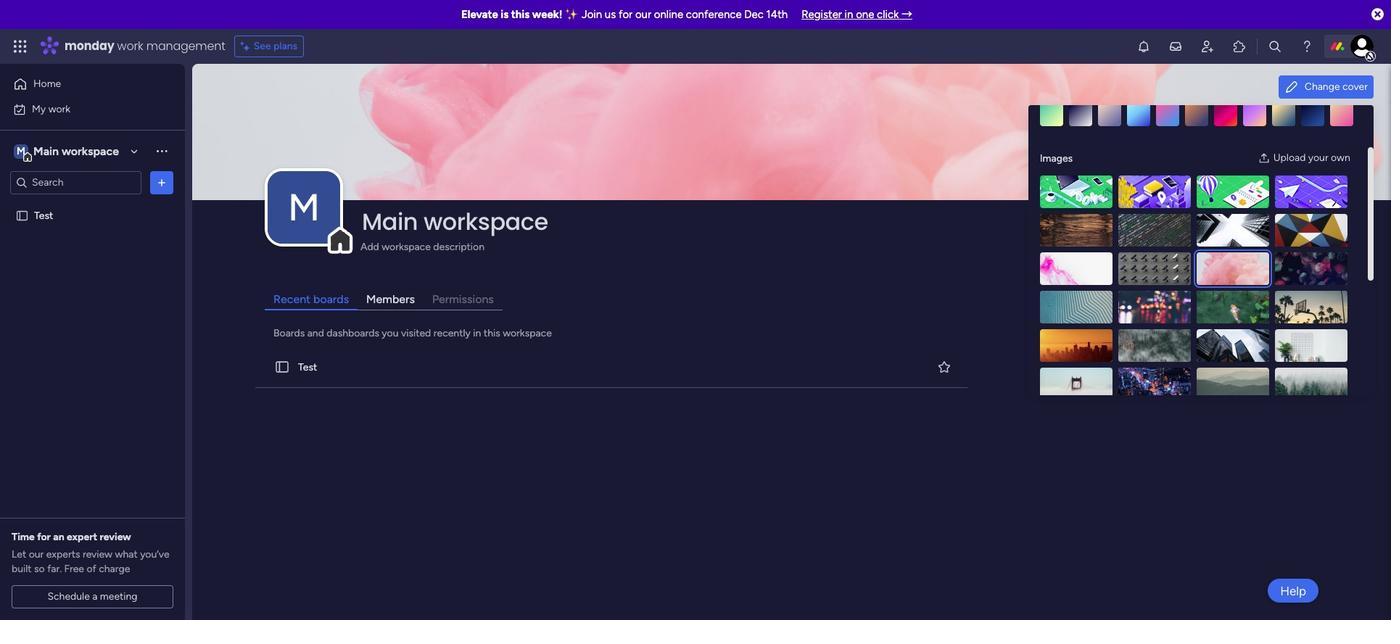 Task type: describe. For each thing, give the bounding box(es) containing it.
far.
[[47, 563, 62, 575]]

change cover button
[[1279, 75, 1374, 99]]

boards
[[313, 292, 349, 306]]

14th
[[767, 8, 788, 21]]

charge
[[99, 563, 130, 575]]

so
[[34, 563, 45, 575]]

test list box
[[0, 200, 185, 424]]

boards
[[273, 327, 305, 340]]

and
[[307, 327, 324, 340]]

is
[[501, 8, 509, 21]]

register
[[802, 8, 842, 21]]

conference
[[686, 8, 742, 21]]

you've
[[140, 548, 169, 561]]

0 vertical spatial our
[[635, 8, 651, 21]]

upload
[[1274, 152, 1306, 164]]

add to favorites image
[[937, 360, 952, 374]]

our inside time for an expert review let our experts review what you've built so far. free of charge
[[29, 548, 44, 561]]

expert
[[67, 531, 97, 543]]

1 vertical spatial this
[[484, 327, 500, 340]]

dashboards
[[327, 327, 379, 340]]

main inside workspace selection element
[[33, 144, 59, 158]]

an
[[53, 531, 64, 543]]

upload your own button
[[1253, 147, 1356, 170]]

1 vertical spatial main workspace
[[362, 205, 548, 238]]

click
[[877, 8, 899, 21]]

own
[[1331, 152, 1351, 164]]

join
[[582, 8, 602, 21]]

0 vertical spatial this
[[511, 8, 530, 21]]

1 horizontal spatial test
[[298, 361, 317, 373]]

schedule a meeting button
[[12, 585, 173, 609]]

Search in workspace field
[[30, 174, 121, 191]]

recently
[[434, 327, 471, 340]]

recent
[[273, 292, 311, 306]]

add
[[361, 241, 379, 253]]

built
[[12, 563, 32, 575]]

register in one click →
[[802, 8, 913, 21]]

time for an expert review let our experts review what you've built so far. free of charge
[[12, 531, 169, 575]]

description
[[433, 241, 485, 253]]

help button
[[1268, 579, 1319, 603]]

schedule
[[47, 591, 90, 603]]

change cover
[[1305, 81, 1368, 93]]

members
[[366, 292, 415, 306]]

see plans
[[254, 40, 298, 52]]

1 vertical spatial review
[[83, 548, 112, 561]]

elevate
[[461, 8, 498, 21]]

inbox image
[[1169, 39, 1183, 54]]

work for monday
[[117, 38, 143, 54]]

workspace selection element
[[14, 143, 121, 161]]

→
[[902, 8, 913, 21]]

online
[[654, 8, 683, 21]]

m for workspace icon
[[17, 145, 25, 157]]

add workspace description
[[361, 241, 485, 253]]

main workspace inside workspace selection element
[[33, 144, 119, 158]]



Task type: locate. For each thing, give the bounding box(es) containing it.
invite members image
[[1201, 39, 1215, 54]]

1 horizontal spatial work
[[117, 38, 143, 54]]

my work
[[32, 103, 70, 115]]

main right workspace icon
[[33, 144, 59, 158]]

options image
[[155, 175, 169, 190]]

0 horizontal spatial in
[[473, 327, 481, 340]]

let
[[12, 548, 26, 561]]

apps image
[[1233, 39, 1247, 54]]

our
[[635, 8, 651, 21], [29, 548, 44, 561]]

workspace image
[[14, 143, 28, 159]]

workspace
[[62, 144, 119, 158], [424, 205, 548, 238], [382, 241, 431, 253], [503, 327, 552, 340]]

main workspace
[[33, 144, 119, 158], [362, 205, 548, 238]]

1 vertical spatial test
[[298, 361, 317, 373]]

0 vertical spatial in
[[845, 8, 853, 21]]

public board image inside test link
[[274, 359, 290, 375]]

brad klo image
[[1351, 35, 1374, 58]]

0 vertical spatial public board image
[[15, 209, 29, 222]]

this
[[511, 8, 530, 21], [484, 327, 500, 340]]

0 horizontal spatial main
[[33, 144, 59, 158]]

1 horizontal spatial public board image
[[274, 359, 290, 375]]

cover
[[1343, 81, 1368, 93]]

1 horizontal spatial main workspace
[[362, 205, 548, 238]]

test
[[34, 209, 53, 222], [298, 361, 317, 373]]

search everything image
[[1268, 39, 1283, 54]]

test down 'search in workspace' field
[[34, 209, 53, 222]]

review up what
[[100, 531, 131, 543]]

1 vertical spatial in
[[473, 327, 481, 340]]

1 horizontal spatial m
[[288, 185, 320, 230]]

our left online
[[635, 8, 651, 21]]

schedule a meeting
[[47, 591, 138, 603]]

visited
[[401, 327, 431, 340]]

images
[[1040, 152, 1073, 164]]

0 vertical spatial for
[[619, 8, 633, 21]]

permissions
[[432, 292, 494, 306]]

✨
[[565, 8, 579, 21]]

notifications image
[[1137, 39, 1151, 54]]

for inside time for an expert review let our experts review what you've built so far. free of charge
[[37, 531, 51, 543]]

in
[[845, 8, 853, 21], [473, 327, 481, 340]]

recent boards
[[273, 292, 349, 306]]

work inside button
[[48, 103, 70, 115]]

1 vertical spatial m
[[288, 185, 320, 230]]

upload your own
[[1274, 152, 1351, 164]]

for
[[619, 8, 633, 21], [37, 531, 51, 543]]

m
[[17, 145, 25, 157], [288, 185, 320, 230]]

management
[[146, 38, 225, 54]]

in right "recently" at the left bottom of page
[[473, 327, 481, 340]]

monday work management
[[65, 38, 225, 54]]

0 vertical spatial main
[[33, 144, 59, 158]]

0 horizontal spatial public board image
[[15, 209, 29, 222]]

0 horizontal spatial for
[[37, 531, 51, 543]]

0 vertical spatial m
[[17, 145, 25, 157]]

workspace options image
[[155, 144, 169, 158]]

0 vertical spatial work
[[117, 38, 143, 54]]

0 horizontal spatial main workspace
[[33, 144, 119, 158]]

1 horizontal spatial for
[[619, 8, 633, 21]]

in left one
[[845, 8, 853, 21]]

m for workspace image
[[288, 185, 320, 230]]

photo icon image
[[1258, 152, 1270, 164]]

select product image
[[13, 39, 28, 54]]

1 vertical spatial public board image
[[274, 359, 290, 375]]

of
[[87, 563, 96, 575]]

my
[[32, 103, 46, 115]]

main workspace up 'search in workspace' field
[[33, 144, 119, 158]]

see
[[254, 40, 271, 52]]

meeting
[[100, 591, 138, 603]]

work
[[117, 38, 143, 54], [48, 103, 70, 115]]

main workspace up 'description'
[[362, 205, 548, 238]]

1 vertical spatial main
[[362, 205, 418, 238]]

test inside list box
[[34, 209, 53, 222]]

1 horizontal spatial main
[[362, 205, 418, 238]]

1 vertical spatial our
[[29, 548, 44, 561]]

our up so
[[29, 548, 44, 561]]

help image
[[1300, 39, 1315, 54]]

0 horizontal spatial this
[[484, 327, 500, 340]]

for right us
[[619, 8, 633, 21]]

0 horizontal spatial our
[[29, 548, 44, 561]]

work for my
[[48, 103, 70, 115]]

1 horizontal spatial in
[[845, 8, 853, 21]]

see plans button
[[234, 36, 304, 57]]

you
[[382, 327, 399, 340]]

my work button
[[9, 98, 156, 121]]

workspace image
[[268, 171, 340, 244]]

main
[[33, 144, 59, 158], [362, 205, 418, 238]]

register in one click → link
[[802, 8, 913, 21]]

monday
[[65, 38, 114, 54]]

public board image down boards
[[274, 359, 290, 375]]

work right monday
[[117, 38, 143, 54]]

review
[[100, 531, 131, 543], [83, 548, 112, 561]]

1 vertical spatial for
[[37, 531, 51, 543]]

test down 'and'
[[298, 361, 317, 373]]

for left an
[[37, 531, 51, 543]]

help
[[1281, 584, 1307, 598]]

option
[[0, 202, 185, 205]]

us
[[605, 8, 616, 21]]

this right is at the left top of page
[[511, 8, 530, 21]]

public board image down workspace icon
[[15, 209, 29, 222]]

test link
[[252, 347, 971, 388]]

public board image inside test list box
[[15, 209, 29, 222]]

public board image
[[15, 209, 29, 222], [274, 359, 290, 375]]

dec
[[745, 8, 764, 21]]

1 horizontal spatial this
[[511, 8, 530, 21]]

0 horizontal spatial test
[[34, 209, 53, 222]]

main up add
[[362, 205, 418, 238]]

change
[[1305, 81, 1340, 93]]

0 horizontal spatial work
[[48, 103, 70, 115]]

plans
[[274, 40, 298, 52]]

home button
[[9, 73, 156, 96]]

Main workspace field
[[358, 205, 1333, 238]]

review up the of
[[83, 548, 112, 561]]

one
[[856, 8, 874, 21]]

m inside workspace icon
[[17, 145, 25, 157]]

1 vertical spatial work
[[48, 103, 70, 115]]

free
[[64, 563, 84, 575]]

1 horizontal spatial our
[[635, 8, 651, 21]]

your
[[1309, 152, 1329, 164]]

boards and dashboards you visited recently in this workspace
[[273, 327, 552, 340]]

experts
[[46, 548, 80, 561]]

0 vertical spatial test
[[34, 209, 53, 222]]

0 horizontal spatial m
[[17, 145, 25, 157]]

m button
[[268, 171, 340, 244]]

0 vertical spatial main workspace
[[33, 144, 119, 158]]

0 vertical spatial review
[[100, 531, 131, 543]]

home
[[33, 78, 61, 90]]

week!
[[532, 8, 563, 21]]

elevate is this week! ✨ join us for our online conference dec 14th
[[461, 8, 788, 21]]

time
[[12, 531, 35, 543]]

m inside workspace image
[[288, 185, 320, 230]]

a
[[92, 591, 97, 603]]

work right my
[[48, 103, 70, 115]]

what
[[115, 548, 138, 561]]

this right "recently" at the left bottom of page
[[484, 327, 500, 340]]



Task type: vqa. For each thing, say whether or not it's contained in the screenshot.
Test to the right
yes



